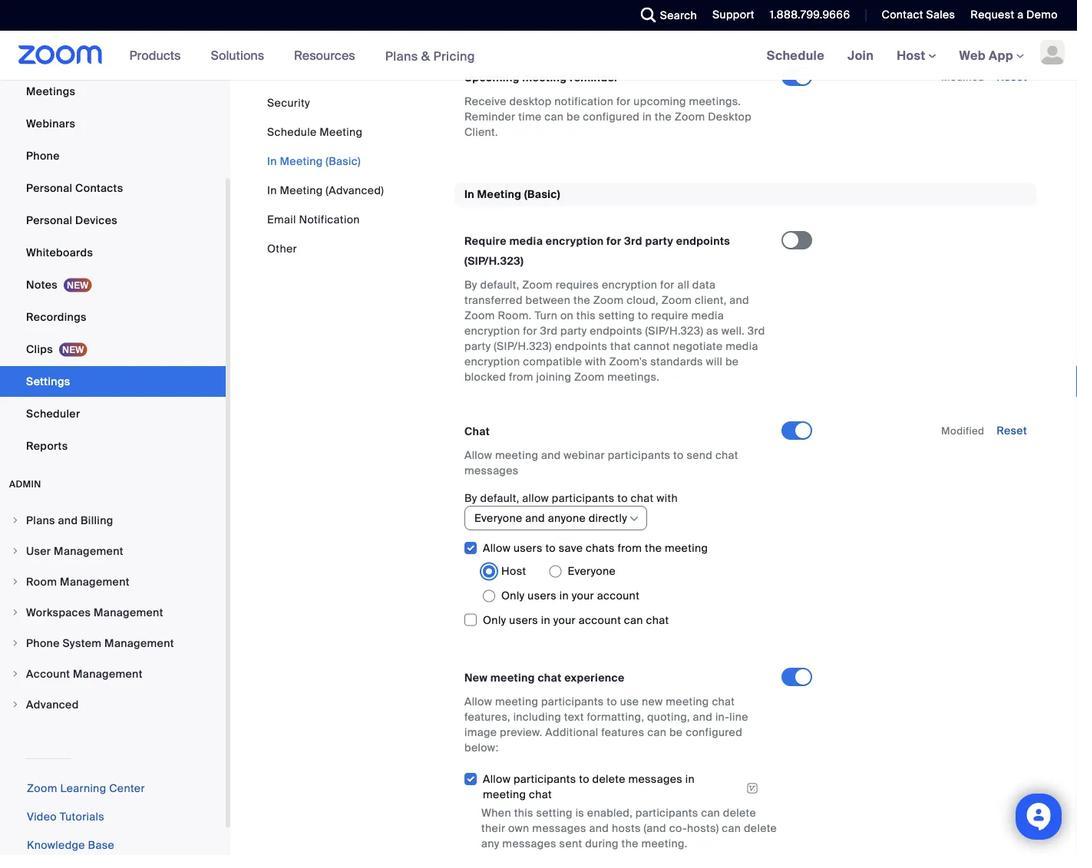 Task type: vqa. For each thing, say whether or not it's contained in the screenshot.
Thumbnail for Stakeholder Mapping
no



Task type: locate. For each thing, give the bounding box(es) containing it.
preview.
[[500, 726, 543, 740]]

plans for plans and billing
[[26, 514, 55, 528]]

chat up including on the bottom of page
[[538, 671, 562, 685]]

right image left system
[[11, 639, 20, 648]]

messages up sent at the bottom right
[[533, 822, 587, 836]]

1 phone from the top
[[26, 149, 60, 163]]

in down schedule meeting
[[267, 154, 277, 168]]

2 vertical spatial (sip/h.323)
[[494, 339, 552, 354]]

0 horizontal spatial schedule
[[267, 125, 317, 139]]

0 horizontal spatial everyone
[[475, 511, 523, 526]]

0 vertical spatial from
[[509, 370, 534, 384]]

with down allow meeting and webinar participants to send chat messages at the bottom of the page
[[657, 491, 678, 506]]

in meeting (advanced)
[[267, 183, 384, 197]]

only inside "allow users to save chats from the meeting" option group
[[502, 589, 525, 604]]

0 horizontal spatial host
[[502, 565, 527, 579]]

new
[[642, 695, 664, 709]]

media down client,
[[692, 309, 724, 323]]

by default, zoom requires encryption for all data transferred between the zoom cloud, zoom client, and zoom room. turn on this setting to require media encryption for 3rd party endpoints (sip/h.323) as well.  3rd party (sip/h.323) endpoints that cannot negotiate media encryption compatible with zoom's standards will be blocked from joining zoom meetings.
[[465, 278, 766, 384]]

modified for "reset" 'button' within the in meeting (basic) element
[[942, 425, 985, 438]]

personal for personal contacts
[[26, 181, 72, 195]]

1.888.799.9666
[[770, 8, 851, 22]]

allow for allow meeting and webinar participants to send chat messages
[[465, 448, 493, 463]]

2 vertical spatial users
[[510, 614, 539, 628]]

encryption up requires
[[546, 234, 604, 248]]

plans up user
[[26, 514, 55, 528]]

security link
[[267, 96, 310, 110]]

configured down 'in-'
[[686, 726, 743, 740]]

phone system management menu item
[[0, 629, 226, 658]]

1 right image from the top
[[11, 547, 20, 556]]

anyone
[[548, 511, 586, 526]]

reset for second "reset" 'button' from the bottom of the page
[[997, 69, 1028, 84]]

0 vertical spatial endpoints
[[677, 234, 731, 248]]

0 vertical spatial media
[[510, 234, 543, 248]]

only for only users in your account can chat
[[483, 614, 507, 628]]

allow up "when"
[[483, 773, 511, 787]]

0 vertical spatial reset button
[[997, 69, 1028, 84]]

webinars link
[[0, 108, 226, 139]]

your down 'only users in your account'
[[554, 614, 576, 628]]

personal contacts
[[26, 181, 123, 195]]

meeting up allow
[[496, 448, 539, 463]]

2 horizontal spatial be
[[726, 355, 739, 369]]

endpoints up compatible
[[555, 339, 608, 354]]

0 vertical spatial (basic)
[[326, 154, 361, 168]]

configured down notification
[[583, 109, 640, 124]]

media right require
[[510, 234, 543, 248]]

right image
[[11, 516, 20, 526], [11, 670, 20, 679]]

when this setting is enabled, participants can delete their own messages and hosts (and co-hosts) can delete any messages sent during the meeting.
[[482, 807, 778, 852]]

0 horizontal spatial this
[[514, 807, 534, 821]]

1 vertical spatial by
[[465, 491, 478, 506]]

management down the room management menu item
[[94, 606, 163, 620]]

plans & pricing link
[[385, 48, 476, 64], [385, 48, 476, 64]]

1 vertical spatial reset button
[[997, 424, 1028, 438]]

participants inside allow meeting and webinar participants to send chat messages
[[608, 448, 671, 463]]

and left 'in-'
[[693, 710, 713, 725]]

profile picture image
[[1041, 40, 1066, 65]]

0 vertical spatial reset
[[997, 69, 1028, 84]]

own
[[509, 822, 530, 836]]

hosts
[[612, 822, 641, 836]]

chat
[[716, 448, 739, 463], [631, 491, 654, 506], [647, 614, 670, 628], [538, 671, 562, 685], [713, 695, 736, 709], [529, 788, 552, 803]]

in up email
[[267, 183, 277, 197]]

account up only users in your account can chat
[[598, 589, 640, 604]]

new meeting chat experience
[[465, 671, 625, 685]]

by
[[465, 278, 478, 292], [465, 491, 478, 506]]

1 reset from the top
[[997, 69, 1028, 84]]

(basic) inside menu bar
[[326, 154, 361, 168]]

2 vertical spatial be
[[670, 726, 683, 740]]

allow for allow meeting participants to use new meeting chat features, including text formatting, quoting, and in-line image preview. additional features can be configured below:
[[465, 695, 493, 709]]

account down 'only users in your account'
[[579, 614, 622, 628]]

0 vertical spatial configured
[[583, 109, 640, 124]]

1 vertical spatial right image
[[11, 670, 20, 679]]

zoom inside receive desktop notification for upcoming meetings. reminder time can be configured in the zoom desktop client.
[[675, 109, 706, 124]]

0 vertical spatial schedule
[[767, 47, 825, 63]]

1 vertical spatial your
[[554, 614, 576, 628]]

by for by default, zoom requires encryption for all data transferred between the zoom cloud, zoom client, and zoom room. turn on this setting to require media encryption for 3rd party endpoints (sip/h.323) as well.  3rd party (sip/h.323) endpoints that cannot negotiate media encryption compatible with zoom's standards will be blocked from joining zoom meetings.
[[465, 278, 478, 292]]

0 vertical spatial right image
[[11, 516, 20, 526]]

0 vertical spatial by
[[465, 278, 478, 292]]

1 horizontal spatial (basic)
[[525, 187, 561, 202]]

account for only users in your account can chat
[[579, 614, 622, 628]]

0 vertical spatial phone
[[26, 149, 60, 163]]

schedule inside menu bar
[[267, 125, 317, 139]]

right image left the room
[[11, 578, 20, 587]]

this inside when this setting is enabled, participants can delete their own messages and hosts (and co-hosts) can delete any messages sent during the meeting.
[[514, 807, 534, 821]]

0 horizontal spatial party
[[465, 339, 491, 354]]

right image left user
[[11, 547, 20, 556]]

host down contact sales
[[898, 47, 929, 63]]

1 modified from the top
[[942, 70, 985, 83]]

the inside when this setting is enabled, participants can delete their own messages and hosts (and co-hosts) can delete any messages sent during the meeting.
[[622, 838, 639, 852]]

0 vertical spatial personal
[[26, 181, 72, 195]]

management up workspaces management
[[60, 575, 130, 589]]

2 reset button from the top
[[997, 424, 1028, 438]]

account for only users in your account
[[598, 589, 640, 604]]

1 vertical spatial plans
[[26, 514, 55, 528]]

5 right image from the top
[[11, 701, 20, 710]]

2 default, from the top
[[481, 491, 520, 506]]

1 vertical spatial host
[[502, 565, 527, 579]]

and inside when this setting is enabled, participants can delete their own messages and hosts (and co-hosts) can delete any messages sent during the meeting.
[[590, 822, 609, 836]]

modified inside in meeting (basic) element
[[942, 425, 985, 438]]

allow inside allow meeting and webinar participants to send chat messages
[[465, 448, 493, 463]]

line
[[730, 710, 749, 725]]

solutions
[[211, 47, 264, 63]]

search button
[[630, 0, 702, 31]]

can down quoting,
[[648, 726, 667, 740]]

room management
[[26, 575, 130, 589]]

0 horizontal spatial with
[[585, 355, 607, 369]]

right image left account
[[11, 670, 20, 679]]

be inside receive desktop notification for upcoming meetings. reminder time can be configured in the zoom desktop client.
[[567, 109, 580, 124]]

0 horizontal spatial be
[[567, 109, 580, 124]]

meetings. up "desktop"
[[689, 94, 742, 108]]

meeting for in meeting (basic) link
[[280, 154, 323, 168]]

users down 'only users in your account'
[[510, 614, 539, 628]]

1 horizontal spatial from
[[618, 542, 643, 556]]

right image for room
[[11, 578, 20, 587]]

host inside "allow users to save chats from the meeting" option group
[[502, 565, 527, 579]]

users down everyone and anyone directly popup button
[[514, 542, 543, 556]]

in up only users in your account can chat
[[560, 589, 569, 604]]

0 horizontal spatial setting
[[537, 807, 573, 821]]

0 horizontal spatial (basic)
[[326, 154, 361, 168]]

menu bar containing security
[[267, 95, 384, 257]]

this right on
[[577, 309, 596, 323]]

learning
[[60, 782, 106, 796]]

default, left allow
[[481, 491, 520, 506]]

personal for personal devices
[[26, 213, 72, 227]]

web app
[[960, 47, 1014, 63]]

sales
[[927, 8, 956, 22]]

media inside 'require media encryption for 3rd party endpoints (sip/h.323)'
[[510, 234, 543, 248]]

user management menu item
[[0, 537, 226, 566]]

show options image
[[629, 513, 641, 526]]

in inside "allow users to save chats from the meeting" option group
[[560, 589, 569, 604]]

participants up co-
[[636, 807, 699, 821]]

this inside by default, zoom requires encryption for all data transferred between the zoom cloud, zoom client, and zoom room. turn on this setting to require media encryption for 3rd party endpoints (sip/h.323) as well.  3rd party (sip/h.323) endpoints that cannot negotiate media encryption compatible with zoom's standards will be blocked from joining zoom meetings.
[[577, 309, 596, 323]]

3rd
[[625, 234, 643, 248], [541, 324, 558, 338], [748, 324, 766, 338]]

0 vertical spatial users
[[514, 542, 543, 556]]

3rd inside 'require media encryption for 3rd party endpoints (sip/h.323)'
[[625, 234, 643, 248]]

only for only users in your account
[[502, 589, 525, 604]]

in meeting (basic) link
[[267, 154, 361, 168]]

your inside "allow users to save chats from the meeting" option group
[[572, 589, 595, 604]]

reset inside in meeting (basic) element
[[997, 424, 1028, 438]]

(basic)
[[326, 154, 361, 168], [525, 187, 561, 202]]

join
[[848, 47, 874, 63]]

right image for workspaces
[[11, 609, 20, 618]]

only
[[502, 589, 525, 604], [483, 614, 507, 628]]

and left webinar
[[542, 448, 561, 463]]

'support version for 'allow participants to delete messages in meeting chat image
[[747, 782, 759, 796]]

banner
[[0, 31, 1078, 81]]

to down "cloud,"
[[638, 309, 649, 323]]

receive
[[465, 94, 507, 108]]

setting down "cloud,"
[[599, 309, 635, 323]]

account management
[[26, 667, 143, 681]]

1 horizontal spatial party
[[561, 324, 587, 338]]

system
[[63, 637, 102, 651]]

meeting right new
[[491, 671, 535, 685]]

default,
[[481, 278, 520, 292], [481, 491, 520, 506]]

1 right image from the top
[[11, 516, 20, 526]]

whiteboards link
[[0, 237, 226, 268]]

1 vertical spatial modified
[[942, 425, 985, 438]]

1 personal from the top
[[26, 181, 72, 195]]

management down the phone system management menu item
[[73, 667, 143, 681]]

1 horizontal spatial in meeting (basic)
[[465, 187, 561, 202]]

4 right image from the top
[[11, 639, 20, 648]]

1 vertical spatial phone
[[26, 637, 60, 651]]

default, for zoom
[[481, 278, 520, 292]]

0 vertical spatial everyone
[[475, 511, 523, 526]]

allow down chat
[[465, 448, 493, 463]]

reset for "reset" 'button' within the in meeting (basic) element
[[997, 424, 1028, 438]]

from right chats
[[618, 542, 643, 556]]

meeting up desktop
[[523, 70, 567, 84]]

be down notification
[[567, 109, 580, 124]]

right image inside the account management menu item
[[11, 670, 20, 679]]

menu bar
[[267, 95, 384, 257]]

right image down admin
[[11, 516, 20, 526]]

in inside receive desktop notification for upcoming meetings. reminder time can be configured in the zoom desktop client.
[[643, 109, 652, 124]]

2 modified from the top
[[942, 425, 985, 438]]

meeting down schedule meeting
[[280, 154, 323, 168]]

management for room management
[[60, 575, 130, 589]]

the inside receive desktop notification for upcoming meetings. reminder time can be configured in the zoom desktop client.
[[655, 109, 672, 124]]

1 by from the top
[[465, 278, 478, 292]]

2 horizontal spatial 3rd
[[748, 324, 766, 338]]

endpoints inside 'require media encryption for 3rd party endpoints (sip/h.323)'
[[677, 234, 731, 248]]

hosts)
[[688, 822, 720, 836]]

0 vertical spatial only
[[502, 589, 525, 604]]

can
[[545, 109, 564, 124], [625, 614, 644, 628], [648, 726, 667, 740], [702, 807, 721, 821], [722, 822, 742, 836]]

allow inside allow meeting participants to use new meeting chat features, including text formatting, quoting, and in-line image preview. additional features can be configured below:
[[465, 695, 493, 709]]

meeting up quoting,
[[666, 695, 710, 709]]

phone
[[26, 149, 60, 163], [26, 637, 60, 651]]

can right time
[[545, 109, 564, 124]]

1 horizontal spatial meetings.
[[689, 94, 742, 108]]

phone inside "link"
[[26, 149, 60, 163]]

and right client,
[[730, 293, 750, 307]]

below:
[[465, 741, 499, 755]]

encryption
[[546, 234, 604, 248], [602, 278, 658, 292], [465, 324, 520, 338], [465, 355, 520, 369]]

2 horizontal spatial party
[[646, 234, 674, 248]]

1 horizontal spatial host
[[898, 47, 929, 63]]

schedule down security
[[267, 125, 317, 139]]

0 vertical spatial delete
[[593, 773, 626, 787]]

3rd right well. at the right top
[[748, 324, 766, 338]]

product information navigation
[[118, 31, 487, 81]]

chat up 'in-'
[[713, 695, 736, 709]]

0 vertical spatial plans
[[385, 48, 418, 64]]

1 vertical spatial reset
[[997, 424, 1028, 438]]

1 vertical spatial configured
[[686, 726, 743, 740]]

0 vertical spatial host
[[898, 47, 929, 63]]

phone inside menu item
[[26, 637, 60, 651]]

configured
[[583, 109, 640, 124], [686, 726, 743, 740]]

1 vertical spatial meetings.
[[608, 370, 660, 384]]

schedule
[[767, 47, 825, 63], [267, 125, 317, 139]]

be
[[567, 109, 580, 124], [726, 355, 739, 369], [670, 726, 683, 740]]

features
[[602, 726, 645, 740]]

this up own
[[514, 807, 534, 821]]

3rd down turn
[[541, 324, 558, 338]]

advanced
[[26, 698, 79, 712]]

endpoints up data
[[677, 234, 731, 248]]

schedule down 1.888.799.9666
[[767, 47, 825, 63]]

endpoints
[[677, 234, 731, 248], [590, 324, 643, 338], [555, 339, 608, 354]]

(basic) inside in meeting (basic) element
[[525, 187, 561, 202]]

setting
[[599, 309, 635, 323], [537, 807, 573, 821]]

allow down everyone and anyone directly popup button
[[483, 542, 511, 556]]

0 vertical spatial your
[[572, 589, 595, 604]]

1 default, from the top
[[481, 278, 520, 292]]

chat
[[465, 425, 490, 439]]

users for only users in your account
[[528, 589, 557, 604]]

2 right image from the top
[[11, 578, 20, 587]]

receive desktop notification for upcoming meetings. reminder time can be configured in the zoom desktop client.
[[465, 94, 752, 139]]

the down requires
[[574, 293, 591, 307]]

phone down webinars
[[26, 149, 60, 163]]

1 vertical spatial setting
[[537, 807, 573, 821]]

in-
[[716, 710, 730, 725]]

the down upcoming
[[655, 109, 672, 124]]

management inside "menu item"
[[54, 544, 124, 559]]

scheduler link
[[0, 399, 226, 429]]

to up is
[[580, 773, 590, 787]]

your up only users in your account can chat
[[572, 589, 595, 604]]

1 vertical spatial personal
[[26, 213, 72, 227]]

plans inside product information navigation
[[385, 48, 418, 64]]

chat up own
[[529, 788, 552, 803]]

zoom down upcoming
[[675, 109, 706, 124]]

1 horizontal spatial 3rd
[[625, 234, 643, 248]]

1 vertical spatial users
[[528, 589, 557, 604]]

meeting for schedule meeting link at the top left of the page
[[320, 125, 363, 139]]

1 horizontal spatial schedule
[[767, 47, 825, 63]]

0 horizontal spatial meetings.
[[608, 370, 660, 384]]

your for only users in your account
[[572, 589, 595, 604]]

meetings. inside by default, zoom requires encryption for all data transferred between the zoom cloud, zoom client, and zoom room. turn on this setting to require media encryption for 3rd party endpoints (sip/h.323) as well.  3rd party (sip/h.323) endpoints that cannot negotiate media encryption compatible with zoom's standards will be blocked from joining zoom meetings.
[[608, 370, 660, 384]]

1 vertical spatial everyone
[[568, 565, 616, 579]]

chat right send
[[716, 448, 739, 463]]

0 vertical spatial account
[[598, 589, 640, 604]]

0 vertical spatial this
[[577, 309, 596, 323]]

0 horizontal spatial media
[[510, 234, 543, 248]]

everyone inside "allow users to save chats from the meeting" option group
[[568, 565, 616, 579]]

data
[[693, 278, 716, 292]]

workspaces management
[[26, 606, 163, 620]]

scheduler
[[26, 407, 80, 421]]

in meeting (basic)
[[267, 154, 361, 168], [465, 187, 561, 202]]

right image inside the room management menu item
[[11, 578, 20, 587]]

2 by from the top
[[465, 491, 478, 506]]

1 horizontal spatial configured
[[686, 726, 743, 740]]

the up "allow users to save chats from the meeting" option group
[[645, 542, 662, 556]]

1 vertical spatial media
[[692, 309, 724, 323]]

party up "cloud,"
[[646, 234, 674, 248]]

participants right webinar
[[608, 448, 671, 463]]

personal menu menu
[[0, 12, 226, 463]]

0 horizontal spatial configured
[[583, 109, 640, 124]]

default, for allow
[[481, 491, 520, 506]]

meeting up in meeting (basic) link
[[320, 125, 363, 139]]

chat inside allow meeting and webinar participants to send chat messages
[[716, 448, 739, 463]]

1 horizontal spatial setting
[[599, 309, 635, 323]]

meeting
[[320, 125, 363, 139], [280, 154, 323, 168], [280, 183, 323, 197], [478, 187, 522, 202]]

default, up transferred
[[481, 278, 520, 292]]

1 horizontal spatial everyone
[[568, 565, 616, 579]]

messages down chat
[[465, 464, 519, 478]]

side navigation navigation
[[0, 12, 230, 856]]

schedule inside meetings navigation
[[767, 47, 825, 63]]

management for account management
[[73, 667, 143, 681]]

media
[[510, 234, 543, 248], [692, 309, 724, 323], [726, 339, 759, 354]]

1 vertical spatial be
[[726, 355, 739, 369]]

right image for user
[[11, 547, 20, 556]]

0 vertical spatial setting
[[599, 309, 635, 323]]

everyone down allow
[[475, 511, 523, 526]]

by inside by default, zoom requires encryption for all data transferred between the zoom cloud, zoom client, and zoom room. turn on this setting to require media encryption for 3rd party endpoints (sip/h.323) as well.  3rd party (sip/h.323) endpoints that cannot negotiate media encryption compatible with zoom's standards will be blocked from joining zoom meetings.
[[465, 278, 478, 292]]

1 vertical spatial in meeting (basic)
[[465, 187, 561, 202]]

plans & pricing
[[385, 48, 476, 64]]

right image inside 'workspaces management' menu item
[[11, 609, 20, 618]]

0 vertical spatial modified
[[942, 70, 985, 83]]

3 right image from the top
[[11, 609, 20, 618]]

everyone inside popup button
[[475, 511, 523, 526]]

1 vertical spatial only
[[483, 614, 507, 628]]

messages down own
[[503, 838, 557, 852]]

users inside option group
[[528, 589, 557, 604]]

modified
[[942, 70, 985, 83], [942, 425, 985, 438]]

email
[[267, 212, 296, 227]]

1 vertical spatial account
[[579, 614, 622, 628]]

the inside by default, zoom requires encryption for all data transferred between the zoom cloud, zoom client, and zoom room. turn on this setting to require media encryption for 3rd party endpoints (sip/h.323) as well.  3rd party (sip/h.323) endpoints that cannot negotiate media encryption compatible with zoom's standards will be blocked from joining zoom meetings.
[[574, 293, 591, 307]]

right image for account
[[11, 670, 20, 679]]

zoom logo image
[[18, 45, 103, 65]]

can inside allow meeting participants to use new meeting chat features, including text formatting, quoting, and in-line image preview. additional features can be configured below:
[[648, 726, 667, 740]]

right image inside plans and billing menu item
[[11, 516, 20, 526]]

allow up features,
[[465, 695, 493, 709]]

media down well. at the right top
[[726, 339, 759, 354]]

setting left is
[[537, 807, 573, 821]]

account inside "allow users to save chats from the meeting" option group
[[598, 589, 640, 604]]

allow
[[465, 448, 493, 463], [483, 542, 511, 556], [465, 695, 493, 709], [483, 773, 511, 787]]

2 vertical spatial party
[[465, 339, 491, 354]]

right image inside the phone system management menu item
[[11, 639, 20, 648]]

1 vertical spatial from
[[618, 542, 643, 556]]

configured inside receive desktop notification for upcoming meetings. reminder time can be configured in the zoom desktop client.
[[583, 109, 640, 124]]

1 horizontal spatial this
[[577, 309, 596, 323]]

management
[[54, 544, 124, 559], [60, 575, 130, 589], [94, 606, 163, 620], [105, 637, 174, 651], [73, 667, 143, 681]]

1 horizontal spatial be
[[670, 726, 683, 740]]

1 vertical spatial (sip/h.323)
[[646, 324, 704, 338]]

zoom down all
[[662, 293, 693, 307]]

0 horizontal spatial plans
[[26, 514, 55, 528]]

by left allow
[[465, 491, 478, 506]]

phone up account
[[26, 637, 60, 651]]

meeting up email notification in the left of the page
[[280, 183, 323, 197]]

meetings. down zoom's
[[608, 370, 660, 384]]

can down "allow users to save chats from the meeting" option group
[[625, 614, 644, 628]]

encryption inside 'require media encryption for 3rd party endpoints (sip/h.323)'
[[546, 234, 604, 248]]

zoom up 'video'
[[27, 782, 57, 796]]

&
[[422, 48, 430, 64]]

1.888.799.9666 button
[[759, 0, 855, 31], [770, 8, 851, 22]]

party up blocked
[[465, 339, 491, 354]]

2 right image from the top
[[11, 670, 20, 679]]

negotiate
[[673, 339, 723, 354]]

default, inside by default, zoom requires encryption for all data transferred between the zoom cloud, zoom client, and zoom room. turn on this setting to require media encryption for 3rd party endpoints (sip/h.323) as well.  3rd party (sip/h.323) endpoints that cannot negotiate media encryption compatible with zoom's standards will be blocked from joining zoom meetings.
[[481, 278, 520, 292]]

request a demo link
[[960, 0, 1078, 31], [971, 8, 1059, 22]]

encryption up blocked
[[465, 355, 520, 369]]

and inside allow meeting participants to use new meeting chat features, including text formatting, quoting, and in-line image preview. additional features can be configured below:
[[693, 710, 713, 725]]

is
[[576, 807, 585, 821]]

allow meeting and webinar participants to send chat messages
[[465, 448, 739, 478]]

right image inside user management "menu item"
[[11, 547, 20, 556]]

0 vertical spatial default,
[[481, 278, 520, 292]]

modified for second "reset" 'button' from the bottom of the page
[[942, 70, 985, 83]]

banner containing products
[[0, 31, 1078, 81]]

all
[[678, 278, 690, 292]]

account
[[598, 589, 640, 604], [579, 614, 622, 628]]

right image
[[11, 547, 20, 556], [11, 578, 20, 587], [11, 609, 20, 618], [11, 639, 20, 648], [11, 701, 20, 710]]

contact
[[882, 8, 924, 22]]

in for in meeting (basic) link
[[267, 154, 277, 168]]

and up during
[[590, 822, 609, 836]]

2 phone from the top
[[26, 637, 60, 651]]

notes
[[26, 278, 58, 292]]

0 vertical spatial with
[[585, 355, 607, 369]]

allow inside "allow participants to delete messages in meeting chat"
[[483, 773, 511, 787]]

in down upcoming
[[643, 109, 652, 124]]

with left zoom's
[[585, 355, 607, 369]]

only up only users in your account can chat
[[502, 589, 525, 604]]

2 vertical spatial media
[[726, 339, 759, 354]]

1 vertical spatial default,
[[481, 491, 520, 506]]

webinar
[[564, 448, 605, 463]]

participants inside "allow participants to delete messages in meeting chat"
[[514, 773, 577, 787]]

1 vertical spatial (basic)
[[525, 187, 561, 202]]

2 personal from the top
[[26, 213, 72, 227]]

2 reset from the top
[[997, 424, 1028, 438]]

0 vertical spatial party
[[646, 234, 674, 248]]

right image for phone
[[11, 639, 20, 648]]

0 vertical spatial meetings.
[[689, 94, 742, 108]]

0 horizontal spatial in meeting (basic)
[[267, 154, 361, 168]]

knowledge
[[27, 839, 85, 853]]

host
[[898, 47, 929, 63], [502, 565, 527, 579]]

1 horizontal spatial plans
[[385, 48, 418, 64]]

1 vertical spatial this
[[514, 807, 534, 821]]

allow for allow users to save chats from the meeting
[[483, 542, 511, 556]]

0 vertical spatial in meeting (basic)
[[267, 154, 361, 168]]

zoom down transferred
[[465, 309, 495, 323]]

management down billing
[[54, 544, 124, 559]]

0 vertical spatial (sip/h.323)
[[465, 254, 524, 268]]

in
[[267, 154, 277, 168], [267, 183, 277, 197], [465, 187, 475, 202]]

plans inside menu item
[[26, 514, 55, 528]]

0 horizontal spatial from
[[509, 370, 534, 384]]

2 horizontal spatial media
[[726, 339, 759, 354]]

1 vertical spatial with
[[657, 491, 678, 506]]

in inside "allow participants to delete messages in meeting chat"
[[686, 773, 695, 787]]

cloud,
[[627, 293, 659, 307]]

with inside by default, zoom requires encryption for all data transferred between the zoom cloud, zoom client, and zoom room. turn on this setting to require media encryption for 3rd party endpoints (sip/h.323) as well.  3rd party (sip/h.323) endpoints that cannot negotiate media encryption compatible with zoom's standards will be blocked from joining zoom meetings.
[[585, 355, 607, 369]]

to inside allow meeting and webinar participants to send chat messages
[[674, 448, 684, 463]]

1.888.799.9666 button up join
[[759, 0, 855, 31]]

2 vertical spatial endpoints
[[555, 339, 608, 354]]



Task type: describe. For each thing, give the bounding box(es) containing it.
blocked
[[465, 370, 507, 384]]

meeting up "allow users to save chats from the meeting" option group
[[665, 542, 709, 556]]

as
[[707, 324, 719, 338]]

allow users to save chats from the meeting option group
[[483, 560, 782, 609]]

in meeting (basic) inside menu bar
[[267, 154, 361, 168]]

admin menu menu
[[0, 506, 226, 721]]

schedule meeting link
[[267, 125, 363, 139]]

in up require
[[465, 187, 475, 202]]

enabled,
[[588, 807, 633, 821]]

joining
[[537, 370, 572, 384]]

security
[[267, 96, 310, 110]]

be inside allow meeting participants to use new meeting chat features, including text formatting, quoting, and in-line image preview. additional features can be configured below:
[[670, 726, 683, 740]]

email notification
[[267, 212, 360, 227]]

be inside by default, zoom requires encryption for all data transferred between the zoom cloud, zoom client, and zoom room. turn on this setting to require media encryption for 3rd party endpoints (sip/h.323) as well.  3rd party (sip/h.323) endpoints that cannot negotiate media encryption compatible with zoom's standards will be blocked from joining zoom meetings.
[[726, 355, 739, 369]]

messages inside "allow participants to delete messages in meeting chat"
[[629, 773, 683, 787]]

recordings
[[26, 310, 87, 324]]

meeting up including on the bottom of page
[[496, 695, 539, 709]]

from inside by default, zoom requires encryption for all data transferred between the zoom cloud, zoom client, and zoom room. turn on this setting to require media encryption for 3rd party endpoints (sip/h.323) as well.  3rd party (sip/h.323) endpoints that cannot negotiate media encryption compatible with zoom's standards will be blocked from joining zoom meetings.
[[509, 370, 534, 384]]

knowledge base
[[27, 839, 114, 853]]

meetings. inside receive desktop notification for upcoming meetings. reminder time can be configured in the zoom desktop client.
[[689, 94, 742, 108]]

messages inside allow meeting and webinar participants to send chat messages
[[465, 464, 519, 478]]

right image inside advanced menu item
[[11, 701, 20, 710]]

plans for plans & pricing
[[385, 48, 418, 64]]

upcoming meeting reminder
[[465, 70, 619, 84]]

and inside allow meeting and webinar participants to send chat messages
[[542, 448, 561, 463]]

phone for phone
[[26, 149, 60, 163]]

contacts
[[75, 181, 123, 195]]

user
[[26, 544, 51, 559]]

management for workspaces management
[[94, 606, 163, 620]]

knowledge base link
[[27, 839, 114, 853]]

account management menu item
[[0, 660, 226, 689]]

a
[[1018, 8, 1024, 22]]

everyone for everyone
[[568, 565, 616, 579]]

participants inside allow meeting participants to use new meeting chat features, including text formatting, quoting, and in-line image preview. additional features can be configured below:
[[542, 695, 604, 709]]

including
[[514, 710, 562, 725]]

save
[[559, 542, 583, 556]]

allow users to save chats from the meeting
[[483, 542, 709, 556]]

and inside popup button
[[526, 511, 545, 526]]

delete inside "allow participants to delete messages in meeting chat"
[[593, 773, 626, 787]]

1 vertical spatial endpoints
[[590, 324, 643, 338]]

phone for phone system management
[[26, 637, 60, 651]]

resources button
[[294, 31, 362, 80]]

reminder
[[570, 70, 619, 84]]

to inside "allow participants to delete messages in meeting chat"
[[580, 773, 590, 787]]

can inside receive desktop notification for upcoming meetings. reminder time can be configured in the zoom desktop client.
[[545, 109, 564, 124]]

chat inside allow meeting participants to use new meeting chat features, including text formatting, quoting, and in-line image preview. additional features can be configured below:
[[713, 695, 736, 709]]

by for by default, allow participants to chat with
[[465, 491, 478, 506]]

settings
[[26, 375, 70, 389]]

chats
[[586, 542, 615, 556]]

email notification link
[[267, 212, 360, 227]]

and inside by default, zoom requires encryption for all data transferred between the zoom cloud, zoom client, and zoom room. turn on this setting to require media encryption for 3rd party endpoints (sip/h.323) as well.  3rd party (sip/h.323) endpoints that cannot negotiate media encryption compatible with zoom's standards will be blocked from joining zoom meetings.
[[730, 293, 750, 307]]

reset button inside in meeting (basic) element
[[997, 424, 1028, 438]]

zoom up between
[[523, 278, 553, 292]]

for inside receive desktop notification for upcoming meetings. reminder time can be configured in the zoom desktop client.
[[617, 94, 631, 108]]

additional
[[546, 726, 599, 740]]

zoom left "cloud,"
[[594, 293, 624, 307]]

account
[[26, 667, 70, 681]]

video tutorials
[[27, 811, 104, 825]]

to left "save"
[[546, 542, 556, 556]]

chat inside "allow participants to delete messages in meeting chat"
[[529, 788, 552, 803]]

in down 'only users in your account'
[[541, 614, 551, 628]]

users for allow users to save chats from the meeting
[[514, 542, 543, 556]]

request a demo
[[971, 8, 1059, 22]]

meetings link
[[0, 76, 226, 107]]

zoom inside side navigation navigation
[[27, 782, 57, 796]]

1 vertical spatial delete
[[724, 807, 757, 821]]

app
[[990, 47, 1014, 63]]

desktop
[[709, 109, 752, 124]]

allow participants to delete messages in meeting chat
[[483, 773, 695, 803]]

workspaces management menu item
[[0, 599, 226, 628]]

and inside menu item
[[58, 514, 78, 528]]

participants inside when this setting is enabled, participants can delete their own messages and hosts (and co-hosts) can delete any messages sent during the meeting.
[[636, 807, 699, 821]]

zoom's
[[610, 355, 648, 369]]

products
[[130, 47, 181, 63]]

to up directly at the right of page
[[618, 491, 628, 506]]

host inside meetings navigation
[[898, 47, 929, 63]]

management down 'workspaces management' menu item at the bottom of the page
[[105, 637, 174, 651]]

your for only users in your account can chat
[[554, 614, 576, 628]]

only users in your account can chat
[[483, 614, 670, 628]]

0 horizontal spatial 3rd
[[541, 324, 558, 338]]

clips
[[26, 342, 53, 356]]

party inside 'require media encryption for 3rd party endpoints (sip/h.323)'
[[646, 234, 674, 248]]

2 vertical spatial delete
[[744, 822, 778, 836]]

right image for plans
[[11, 516, 20, 526]]

in meeting (basic) element
[[456, 183, 1037, 856]]

zoom learning center link
[[27, 782, 145, 796]]

schedule for schedule
[[767, 47, 825, 63]]

solutions button
[[211, 31, 271, 80]]

chat down "allow users to save chats from the meeting" option group
[[647, 614, 670, 628]]

compatible
[[523, 355, 583, 369]]

1 vertical spatial party
[[561, 324, 587, 338]]

sent
[[560, 838, 583, 852]]

reports link
[[0, 431, 226, 462]]

room.
[[498, 309, 532, 323]]

meeting up require
[[478, 187, 522, 202]]

meetings navigation
[[756, 31, 1078, 81]]

standards
[[651, 355, 704, 369]]

to inside allow meeting participants to use new meeting chat features, including text formatting, quoting, and in-line image preview. additional features can be configured below:
[[607, 695, 618, 709]]

time
[[519, 109, 542, 124]]

video
[[27, 811, 57, 825]]

co-
[[670, 822, 688, 836]]

plans and billing menu item
[[0, 506, 226, 536]]

everyone and anyone directly button
[[475, 507, 628, 530]]

users for only users in your account can chat
[[510, 614, 539, 628]]

webinars
[[26, 116, 75, 131]]

(advanced)
[[326, 183, 384, 197]]

management for user management
[[54, 544, 124, 559]]

reminder
[[465, 109, 516, 124]]

1 horizontal spatial media
[[692, 309, 724, 323]]

allow
[[523, 491, 549, 506]]

by default, allow participants to chat with
[[465, 491, 678, 506]]

their
[[482, 822, 506, 836]]

directly
[[589, 511, 628, 526]]

demo
[[1027, 8, 1059, 22]]

meeting.
[[642, 838, 688, 852]]

1 horizontal spatial with
[[657, 491, 678, 506]]

meeting inside allow meeting and webinar participants to send chat messages
[[496, 448, 539, 463]]

features,
[[465, 710, 511, 725]]

meeting for in meeting (advanced) link
[[280, 183, 323, 197]]

zoom right joining
[[575, 370, 605, 384]]

meeting inside "allow participants to delete messages in meeting chat"
[[483, 788, 527, 803]]

web
[[960, 47, 987, 63]]

in meeting (advanced) link
[[267, 183, 384, 197]]

send
[[687, 448, 713, 463]]

user management
[[26, 544, 124, 559]]

participants up anyone
[[552, 491, 615, 506]]

use
[[621, 695, 640, 709]]

personal contacts link
[[0, 173, 226, 204]]

personal devices link
[[0, 205, 226, 236]]

allow for allow participants to delete messages in meeting chat
[[483, 773, 511, 787]]

for inside 'require media encryption for 3rd party endpoints (sip/h.323)'
[[607, 234, 622, 248]]

can up hosts)
[[702, 807, 721, 821]]

transferred
[[465, 293, 523, 307]]

upcoming
[[634, 94, 687, 108]]

client,
[[695, 293, 727, 307]]

(sip/h.323) inside 'require media encryption for 3rd party endpoints (sip/h.323)'
[[465, 254, 524, 268]]

only users in your account
[[502, 589, 640, 604]]

can right hosts)
[[722, 822, 742, 836]]

chat up show options "icon"
[[631, 491, 654, 506]]

in for in meeting (advanced) link
[[267, 183, 277, 197]]

to inside by default, zoom requires encryption for all data transferred between the zoom cloud, zoom client, and zoom room. turn on this setting to require media encryption for 3rd party endpoints (sip/h.323) as well.  3rd party (sip/h.323) endpoints that cannot negotiate media encryption compatible with zoom's standards will be blocked from joining zoom meetings.
[[638, 309, 649, 323]]

during
[[586, 838, 619, 852]]

everyone for everyone and anyone directly
[[475, 511, 523, 526]]

will
[[706, 355, 723, 369]]

between
[[526, 293, 571, 307]]

1 reset button from the top
[[997, 69, 1028, 84]]

setting inside when this setting is enabled, participants can delete their own messages and hosts (and co-hosts) can delete any messages sent during the meeting.
[[537, 807, 573, 821]]

phone system management
[[26, 637, 174, 651]]

phone link
[[0, 141, 226, 171]]

search
[[661, 8, 698, 22]]

schedule for schedule meeting
[[267, 125, 317, 139]]

quoting,
[[648, 710, 691, 725]]

1.888.799.9666 button up schedule link
[[770, 8, 851, 22]]

client.
[[465, 125, 499, 139]]

request
[[971, 8, 1015, 22]]

room management menu item
[[0, 568, 226, 597]]

contact sales
[[882, 8, 956, 22]]

setting inside by default, zoom requires encryption for all data transferred between the zoom cloud, zoom client, and zoom room. turn on this setting to require media encryption for 3rd party endpoints (sip/h.323) as well.  3rd party (sip/h.323) endpoints that cannot negotiate media encryption compatible with zoom's standards will be blocked from joining zoom meetings.
[[599, 309, 635, 323]]

products button
[[130, 31, 188, 80]]

admin
[[9, 479, 41, 491]]

notes link
[[0, 270, 226, 300]]

require
[[652, 309, 689, 323]]

advanced menu item
[[0, 691, 226, 720]]

require
[[465, 234, 507, 248]]

configured inside allow meeting participants to use new meeting chat features, including text formatting, quoting, and in-line image preview. additional features can be configured below:
[[686, 726, 743, 740]]

schedule meeting
[[267, 125, 363, 139]]

encryption down room.
[[465, 324, 520, 338]]

encryption up "cloud,"
[[602, 278, 658, 292]]



